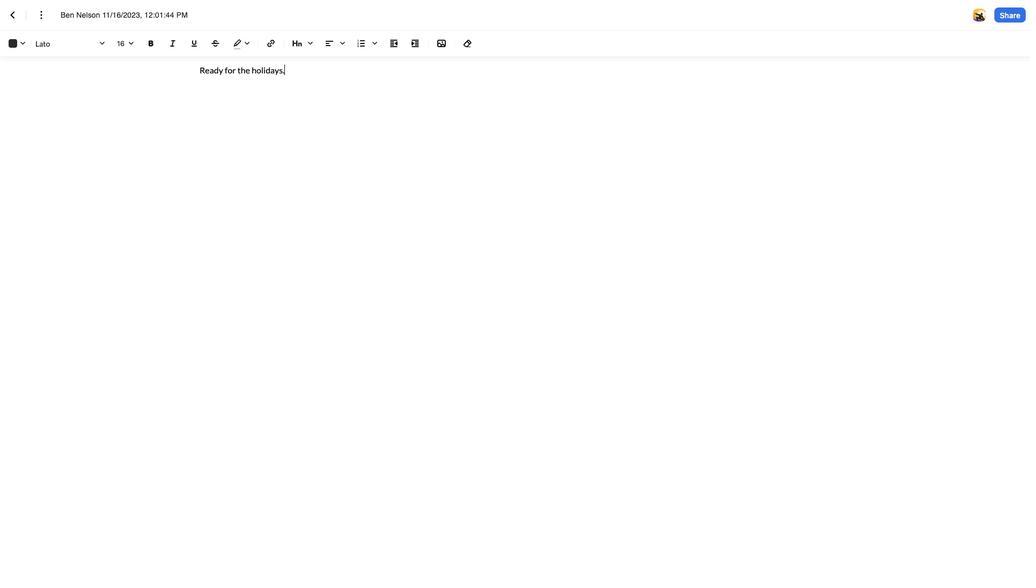 Task type: vqa. For each thing, say whether or not it's contained in the screenshot.
Close icon
no



Task type: locate. For each thing, give the bounding box(es) containing it.
bold image
[[145, 37, 158, 50]]

more image
[[35, 9, 48, 21]]

open image
[[125, 37, 137, 50]]

share button
[[995, 8, 1026, 23]]

None text field
[[117, 36, 135, 50]]

strikethrough image
[[209, 37, 222, 50]]

for
[[225, 65, 236, 75]]

share
[[1000, 11, 1021, 19]]

clear style image
[[462, 37, 474, 50]]

decrease indent image
[[387, 37, 400, 50]]

the
[[238, 65, 250, 75]]

holidays.
[[252, 65, 285, 75]]

ben nelson image
[[973, 9, 986, 21]]

italic image
[[166, 37, 179, 50]]

underline image
[[188, 37, 201, 50]]

ready for the holidays.
[[200, 65, 285, 75]]

None text field
[[61, 10, 199, 20]]

ready
[[200, 65, 223, 75]]



Task type: describe. For each thing, give the bounding box(es) containing it.
link image
[[265, 37, 277, 50]]

lato button
[[33, 36, 108, 51]]

insert image image
[[435, 37, 448, 50]]

lato
[[35, 39, 50, 48]]

increase indent image
[[409, 37, 422, 50]]

all notes image
[[6, 9, 19, 21]]



